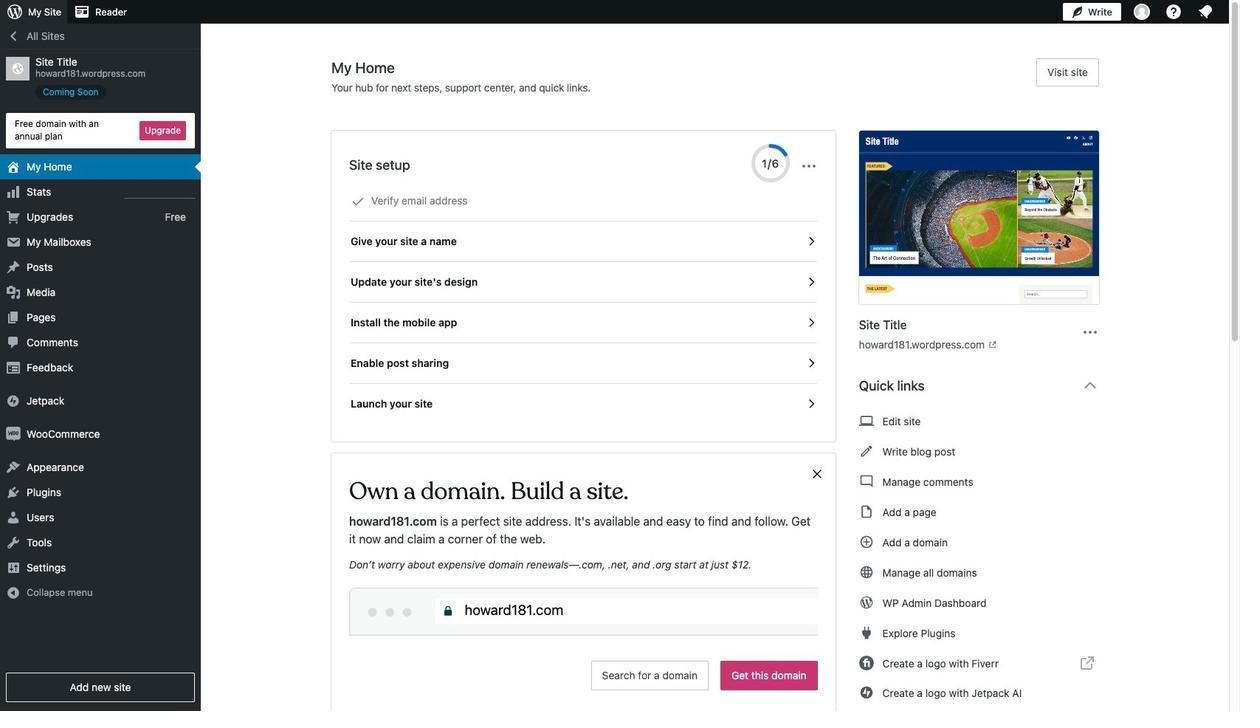 Task type: locate. For each thing, give the bounding box(es) containing it.
img image
[[6, 393, 21, 408], [6, 427, 21, 441]]

2 task enabled image from the top
[[805, 357, 818, 370]]

1 task enabled image from the top
[[805, 275, 818, 289]]

0 vertical spatial task enabled image
[[805, 235, 818, 248]]

0 vertical spatial task enabled image
[[805, 275, 818, 289]]

main content
[[332, 58, 1112, 711]]

1 vertical spatial img image
[[6, 427, 21, 441]]

1 vertical spatial task enabled image
[[805, 357, 818, 370]]

edit image
[[859, 442, 874, 460]]

highest hourly views 0 image
[[125, 189, 195, 198]]

dismiss domain name promotion image
[[811, 465, 824, 483]]

3 task enabled image from the top
[[805, 397, 818, 411]]

task enabled image
[[805, 275, 818, 289], [805, 357, 818, 370]]

2 vertical spatial task enabled image
[[805, 397, 818, 411]]

task enabled image
[[805, 235, 818, 248], [805, 316, 818, 329], [805, 397, 818, 411]]

manage your notifications image
[[1197, 3, 1215, 21]]

mode_comment image
[[859, 473, 874, 490]]

1 img image from the top
[[6, 393, 21, 408]]

2 img image from the top
[[6, 427, 21, 441]]

progress bar
[[752, 144, 790, 182]]

help image
[[1165, 3, 1183, 21]]

0 vertical spatial img image
[[6, 393, 21, 408]]

1 vertical spatial task enabled image
[[805, 316, 818, 329]]



Task type: vqa. For each thing, say whether or not it's contained in the screenshot.
img to the bottom
yes



Task type: describe. For each thing, give the bounding box(es) containing it.
1 task enabled image from the top
[[805, 235, 818, 248]]

launchpad checklist element
[[349, 181, 818, 424]]

dismiss settings image
[[800, 157, 818, 175]]

insert_drive_file image
[[859, 503, 874, 521]]

my profile image
[[1134, 4, 1151, 20]]

more options for site site title image
[[1082, 323, 1100, 341]]

laptop image
[[859, 412, 874, 430]]

2 task enabled image from the top
[[805, 316, 818, 329]]



